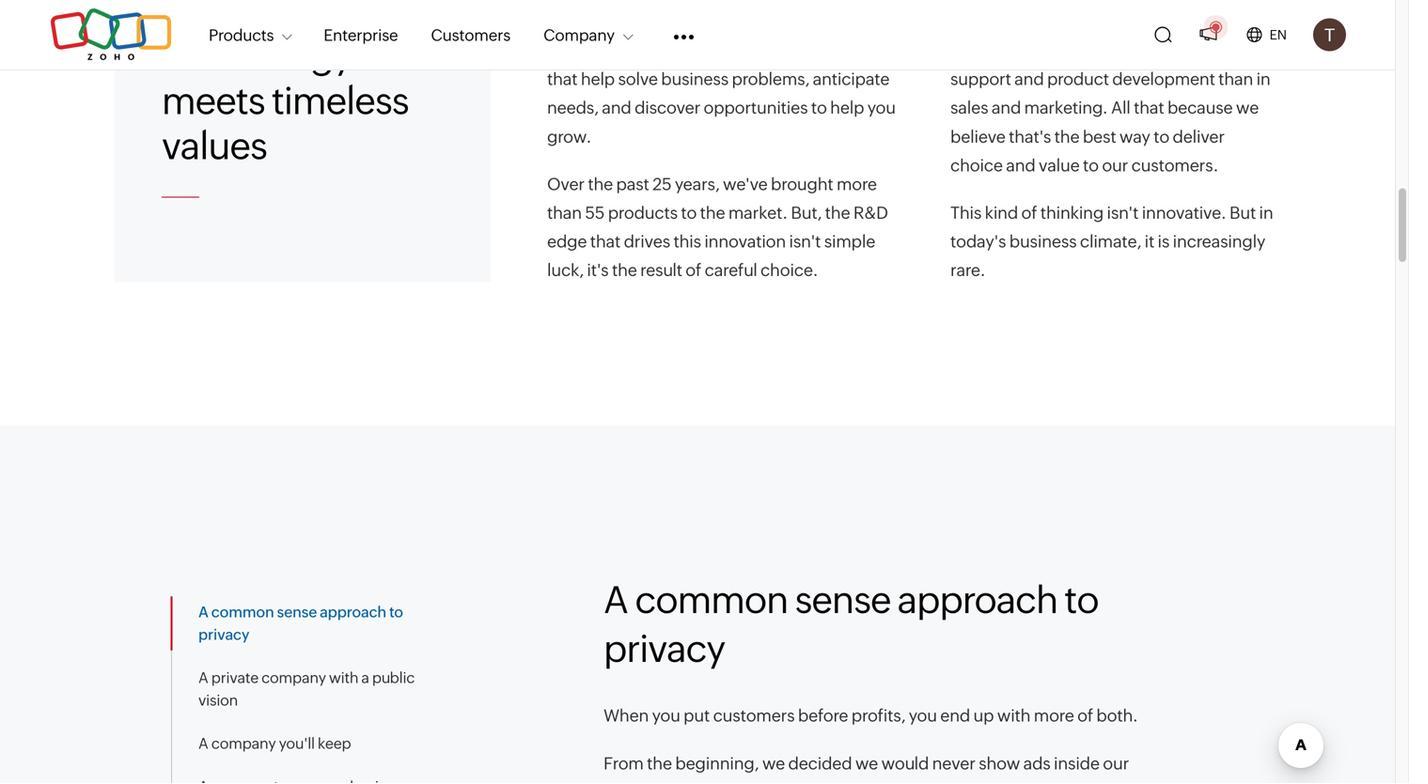 Task type: vqa. For each thing, say whether or not it's contained in the screenshot.
But
yes



Task type: describe. For each thing, give the bounding box(es) containing it.
1 vertical spatial company
[[211, 736, 276, 753]]

the down years,
[[700, 203, 725, 223]]

this
[[950, 203, 981, 223]]

rare.
[[950, 261, 985, 280]]

privacy for you
[[603, 628, 725, 671]]

brought
[[771, 175, 833, 194]]

and down acquisition.
[[1014, 70, 1044, 89]]

common for put
[[635, 579, 788, 622]]

private
[[211, 670, 259, 687]]

it
[[1145, 232, 1154, 251]]

value
[[1039, 156, 1080, 175]]

beginning,
[[675, 755, 759, 774]]

take
[[547, 41, 580, 60]]

we inside we believe that software is the ultimate product of the hands and the mind. and we take pride in creating products and solutions that help solve business problems, anticipate needs, and discover opportunities to help you grow.
[[854, 12, 877, 31]]

choice
[[950, 156, 1003, 175]]

from the beginning, we decided we would never show ads inside our products (not even in the free editions), nor would we sell user information t
[[603, 755, 1185, 784]]

we left "decided" at the bottom right of the page
[[762, 755, 785, 774]]

problems,
[[732, 70, 809, 89]]

customers.
[[1131, 156, 1218, 175]]

edge inside cutting-edge technology meets timeless values
[[298, 0, 385, 32]]

and down solve
[[602, 98, 631, 118]]

product inside we believe that software is the ultimate product of the hands and the mind. and we take pride in creating products and solutions that help solve business problems, anticipate needs, and discover opportunities to help you grow.
[[547, 12, 609, 31]]

mind.
[[771, 12, 816, 31]]

edge inside over the past 25 years, we've brought more than 55 products to the market. but, the r&d edge that drives this innovation isn't simple luck, it's the result of careful choice.
[[547, 232, 587, 251]]

privacy for private
[[198, 627, 249, 644]]

with inside a private company with a public vision
[[329, 670, 358, 687]]

ads
[[1023, 755, 1050, 774]]

innovative.
[[1142, 203, 1226, 223]]

when you put customers before profits, you end up with more of both.
[[603, 707, 1138, 726]]

user
[[1039, 783, 1072, 784]]

meets
[[162, 79, 265, 122]]

products inside we believe that software is the ultimate product of the hands and the mind. and we take pride in creating products and solutions that help solve business problems, anticipate needs, and discover opportunities to help you grow.
[[711, 41, 781, 60]]

than inside we prefer to build things ourselves instead of growing our platform through acquisition. we invest more in customer support and product development than in sales and marketing. all that because we believe that's the best way to deliver choice and value to our customers.
[[1218, 70, 1253, 89]]

we prefer to build things ourselves instead of growing our platform through acquisition. we invest more in customer support and product development than in sales and marketing. all that because we believe that's the best way to deliver choice and value to our customers.
[[950, 0, 1274, 175]]

believe inside we believe that software is the ultimate product of the hands and the mind. and we take pride in creating products and solutions that help solve business problems, anticipate needs, and discover opportunities to help you grow.
[[575, 0, 630, 3]]

enterprise link
[[324, 14, 398, 55]]

1 horizontal spatial with
[[997, 707, 1031, 726]]

simple
[[824, 232, 875, 251]]

over
[[547, 175, 585, 194]]

past
[[616, 175, 649, 194]]

marketing.
[[1024, 98, 1108, 118]]

is inside this kind of thinking isn't innovative. but in today's business climate, it is increasingly rare.
[[1158, 232, 1169, 251]]

in inside this kind of thinking isn't innovative. but in today's business climate, it is increasingly rare.
[[1259, 203, 1273, 223]]

of left both.
[[1077, 707, 1093, 726]]

solve
[[618, 70, 658, 89]]

market.
[[728, 203, 788, 223]]

(not
[[676, 783, 707, 784]]

company inside a private company with a public vision
[[261, 670, 326, 687]]

over the past 25 years, we've brought more than 55 products to the market. but, the r&d edge that drives this innovation isn't simple luck, it's the result of careful choice.
[[547, 175, 888, 280]]

in down "through"
[[1164, 41, 1178, 60]]

than inside over the past 25 years, we've brought more than 55 products to the market. but, the r&d edge that drives this innovation isn't simple luck, it's the result of careful choice.
[[547, 203, 582, 223]]

pride
[[583, 41, 623, 60]]

company
[[543, 26, 615, 44]]

this kind of thinking isn't innovative. but in today's business climate, it is increasingly rare.
[[950, 203, 1273, 280]]

through
[[1136, 12, 1198, 31]]

isn't inside this kind of thinking isn't innovative. but in today's business climate, it is increasingly rare.
[[1107, 203, 1139, 223]]

ultimate
[[781, 0, 843, 3]]

in down en
[[1256, 70, 1270, 89]]

but
[[1229, 203, 1256, 223]]

but,
[[791, 203, 822, 223]]

luck,
[[547, 261, 584, 280]]

growing
[[969, 12, 1034, 31]]

of inside over the past 25 years, we've brought more than 55 products to the market. but, the r&d edge that drives this innovation isn't simple luck, it's the result of careful choice.
[[686, 261, 701, 280]]

vision
[[198, 692, 238, 710]]

and right sales
[[992, 98, 1021, 118]]

a company you'll keep
[[198, 736, 351, 753]]

to inside we believe that software is the ultimate product of the hands and the mind. and we take pride in creating products and solutions that help solve business problems, anticipate needs, and discover opportunities to help you grow.
[[811, 98, 827, 118]]

sell
[[1011, 783, 1036, 784]]

thinking
[[1040, 203, 1104, 223]]

even
[[711, 783, 748, 784]]

grow.
[[547, 127, 592, 146]]

sense for with
[[277, 604, 317, 622]]

from
[[603, 755, 644, 774]]

timeless
[[271, 79, 409, 122]]

business inside this kind of thinking isn't innovative. but in today's business climate, it is increasingly rare.
[[1009, 232, 1077, 251]]

en
[[1269, 27, 1287, 42]]

never
[[932, 755, 975, 774]]

we down the show
[[985, 783, 1007, 784]]

choice.
[[760, 261, 818, 280]]

because
[[1167, 98, 1233, 118]]

we for we prefer to build things ourselves instead of growing our platform through acquisition. we invest more in customer support and product development than in sales and marketing. all that because we believe that's the best way to deliver choice and value to our customers.
[[950, 0, 975, 3]]

show
[[979, 755, 1020, 774]]

software
[[667, 0, 734, 3]]

you inside we believe that software is the ultimate product of the hands and the mind. and we take pride in creating products and solutions that help solve business problems, anticipate needs, and discover opportunities to help you grow.
[[867, 98, 896, 118]]

technology
[[162, 34, 352, 77]]

this
[[673, 232, 701, 251]]

enterprise
[[324, 26, 398, 44]]

customers
[[713, 707, 795, 726]]

sales
[[950, 98, 988, 118]]

0 horizontal spatial help
[[581, 70, 615, 89]]

r&d
[[853, 203, 888, 223]]

products inside from the beginning, we decided we would never show ads inside our products (not even in the free editions), nor would we sell user information t
[[603, 783, 673, 784]]

customer
[[1181, 41, 1255, 60]]

when
[[603, 707, 649, 726]]

of inside this kind of thinking isn't innovative. but in today's business climate, it is increasingly rare.
[[1021, 203, 1037, 223]]

we up editions),
[[855, 755, 878, 774]]

the up the 55
[[588, 175, 613, 194]]

today's
[[950, 232, 1006, 251]]

that's
[[1009, 127, 1051, 146]]

isn't inside over the past 25 years, we've brought more than 55 products to the market. but, the r&d edge that drives this innovation isn't simple luck, it's the result of careful choice.
[[789, 232, 821, 251]]

years,
[[675, 175, 720, 194]]

hands
[[660, 12, 707, 31]]

drives
[[624, 232, 670, 251]]

the left mind.
[[743, 12, 768, 31]]

products
[[209, 26, 274, 44]]

ourselves
[[1141, 0, 1214, 3]]

invest
[[1072, 41, 1117, 60]]

product inside we prefer to build things ourselves instead of growing our platform through acquisition. we invest more in customer support and product development than in sales and marketing. all that because we believe that's the best way to deliver choice and value to our customers.
[[1047, 70, 1109, 89]]

build
[[1047, 0, 1086, 3]]

platform
[[1066, 12, 1132, 31]]

cutting-
[[162, 0, 298, 32]]

that down take
[[547, 70, 578, 89]]

customers
[[431, 26, 510, 44]]

1 vertical spatial our
[[1102, 156, 1128, 175]]

deliver
[[1173, 127, 1225, 146]]

prefer
[[978, 0, 1025, 3]]

55
[[585, 203, 605, 223]]

nor
[[904, 783, 931, 784]]

we for we believe that software is the ultimate product of the hands and the mind. and we take pride in creating products and solutions that help solve business problems, anticipate needs, and discover opportunities to help you grow.
[[547, 0, 572, 3]]

the right from
[[647, 755, 672, 774]]

and down that's
[[1006, 156, 1035, 175]]



Task type: locate. For each thing, give the bounding box(es) containing it.
you'll
[[279, 736, 315, 753]]

the left the hands
[[631, 12, 656, 31]]

climate,
[[1080, 232, 1141, 251]]

solutions
[[817, 41, 886, 60]]

instead
[[1217, 0, 1274, 3]]

approach
[[897, 579, 1058, 622], [320, 604, 386, 622]]

in right even
[[751, 783, 765, 784]]

help down pride
[[581, 70, 615, 89]]

products up problems,
[[711, 41, 781, 60]]

a
[[603, 579, 628, 622], [198, 604, 208, 622], [198, 670, 208, 687], [198, 736, 208, 753]]

common
[[635, 579, 788, 622], [211, 604, 274, 622]]

1 horizontal spatial privacy
[[603, 628, 725, 671]]

with
[[329, 670, 358, 687], [997, 707, 1031, 726]]

1 vertical spatial than
[[547, 203, 582, 223]]

profits,
[[851, 707, 905, 726]]

1 vertical spatial is
[[1158, 232, 1169, 251]]

to inside over the past 25 years, we've brought more than 55 products to the market. but, the r&d edge that drives this innovation isn't simple luck, it's the result of careful choice.
[[681, 203, 697, 223]]

0 horizontal spatial a common sense approach to privacy
[[198, 604, 403, 644]]

0 vertical spatial products
[[711, 41, 781, 60]]

0 horizontal spatial you
[[652, 707, 680, 726]]

you left end
[[909, 707, 937, 726]]

than down customer
[[1218, 70, 1253, 89]]

and
[[819, 12, 851, 31]]

isn't
[[1107, 203, 1139, 223], [789, 232, 821, 251]]

product up the "marketing."
[[1047, 70, 1109, 89]]

a common sense approach to privacy for a
[[198, 604, 403, 644]]

both.
[[1096, 707, 1138, 726]]

we right because
[[1236, 98, 1259, 118]]

that inside we prefer to build things ourselves instead of growing our platform through acquisition. we invest more in customer support and product development than in sales and marketing. all that because we believe that's the best way to deliver choice and value to our customers.
[[1134, 98, 1164, 118]]

1 vertical spatial product
[[1047, 70, 1109, 89]]

the right it's
[[612, 261, 637, 280]]

help
[[581, 70, 615, 89], [830, 98, 864, 118]]

to
[[1028, 0, 1044, 3], [811, 98, 827, 118], [1154, 127, 1169, 146], [1083, 156, 1099, 175], [681, 203, 697, 223], [1064, 579, 1098, 622], [389, 604, 403, 622]]

1 vertical spatial more
[[837, 175, 877, 194]]

2 horizontal spatial more
[[1120, 41, 1161, 60]]

support
[[950, 70, 1011, 89]]

that right all
[[1134, 98, 1164, 118]]

approach for public
[[320, 604, 386, 622]]

in up solve
[[627, 41, 641, 60]]

careful
[[705, 261, 757, 280]]

acquisition.
[[950, 41, 1040, 60]]

the down the "marketing."
[[1054, 127, 1079, 146]]

1 vertical spatial business
[[1009, 232, 1077, 251]]

business down thinking
[[1009, 232, 1077, 251]]

0 vertical spatial isn't
[[1107, 203, 1139, 223]]

would
[[881, 755, 929, 774], [934, 783, 981, 784]]

would up nor
[[881, 755, 929, 774]]

and down software
[[710, 12, 740, 31]]

way
[[1119, 127, 1150, 146]]

a common sense approach to privacy up when you put customers before profits, you end up with more of both.
[[603, 579, 1098, 671]]

1 vertical spatial edge
[[547, 232, 587, 251]]

0 horizontal spatial we
[[547, 0, 572, 3]]

believe inside we prefer to build things ourselves instead of growing our platform through acquisition. we invest more in customer support and product development than in sales and marketing. all that because we believe that's the best way to deliver choice and value to our customers.
[[950, 127, 1006, 146]]

that up the hands
[[634, 0, 664, 3]]

more
[[1120, 41, 1161, 60], [837, 175, 877, 194], [1034, 707, 1074, 726]]

business down creating
[[661, 70, 729, 89]]

1 horizontal spatial than
[[1218, 70, 1253, 89]]

free
[[797, 783, 827, 784]]

2 horizontal spatial you
[[909, 707, 937, 726]]

0 horizontal spatial believe
[[575, 0, 630, 3]]

1 horizontal spatial we
[[950, 0, 975, 3]]

information
[[1076, 783, 1165, 784]]

cutting-edge technology meets timeless values
[[162, 0, 409, 168]]

1 horizontal spatial you
[[867, 98, 896, 118]]

of left growing
[[950, 12, 966, 31]]

all
[[1111, 98, 1130, 118]]

of right kind
[[1021, 203, 1037, 223]]

0 vertical spatial with
[[329, 670, 358, 687]]

of
[[612, 12, 628, 31], [950, 12, 966, 31], [1021, 203, 1037, 223], [686, 261, 701, 280], [1077, 707, 1093, 726]]

0 horizontal spatial than
[[547, 203, 582, 223]]

1 horizontal spatial business
[[1009, 232, 1077, 251]]

in inside from the beginning, we decided we would never show ads inside our products (not even in the free editions), nor would we sell user information t
[[751, 783, 765, 784]]

that up it's
[[590, 232, 621, 251]]

is right software
[[737, 0, 749, 3]]

in right but
[[1259, 203, 1273, 223]]

0 horizontal spatial edge
[[298, 0, 385, 32]]

0 horizontal spatial approach
[[320, 604, 386, 622]]

we believe that software is the ultimate product of the hands and the mind. and we take pride in creating products and solutions that help solve business problems, anticipate needs, and discover opportunities to help you grow.
[[547, 0, 896, 146]]

we
[[547, 0, 572, 3], [950, 0, 975, 3], [1043, 41, 1068, 60]]

is right it
[[1158, 232, 1169, 251]]

products down from
[[603, 783, 673, 784]]

our up information
[[1103, 755, 1129, 774]]

more inside over the past 25 years, we've brought more than 55 products to the market. but, the r&d edge that drives this innovation isn't simple luck, it's the result of careful choice.
[[837, 175, 877, 194]]

believe up choice
[[950, 127, 1006, 146]]

2 vertical spatial more
[[1034, 707, 1074, 726]]

1 horizontal spatial approach
[[897, 579, 1058, 622]]

0 horizontal spatial product
[[547, 12, 609, 31]]

isn't up climate,
[[1107, 203, 1139, 223]]

0 horizontal spatial would
[[881, 755, 929, 774]]

products up drives
[[608, 203, 678, 223]]

our inside from the beginning, we decided we would never show ads inside our products (not even in the free editions), nor would we sell user information t
[[1103, 755, 1129, 774]]

1 vertical spatial with
[[997, 707, 1031, 726]]

0 vertical spatial is
[[737, 0, 749, 3]]

help down anticipate
[[830, 98, 864, 118]]

1 horizontal spatial isn't
[[1107, 203, 1139, 223]]

believe up company
[[575, 0, 630, 3]]

0 vertical spatial company
[[261, 670, 326, 687]]

more inside we prefer to build things ourselves instead of growing our platform through acquisition. we invest more in customer support and product development than in sales and marketing. all that because we believe that's the best way to deliver choice and value to our customers.
[[1120, 41, 1161, 60]]

2 vertical spatial our
[[1103, 755, 1129, 774]]

in inside we believe that software is the ultimate product of the hands and the mind. and we take pride in creating products and solutions that help solve business problems, anticipate needs, and discover opportunities to help you grow.
[[627, 41, 641, 60]]

2 horizontal spatial we
[[1043, 41, 1068, 60]]

than down over
[[547, 203, 582, 223]]

our
[[1037, 12, 1063, 31], [1102, 156, 1128, 175], [1103, 755, 1129, 774]]

1 vertical spatial believe
[[950, 127, 1006, 146]]

1 vertical spatial help
[[830, 98, 864, 118]]

of up pride
[[612, 12, 628, 31]]

end
[[940, 707, 970, 726]]

0 vertical spatial business
[[661, 70, 729, 89]]

privacy up the private
[[198, 627, 249, 644]]

terry turtle image
[[1313, 18, 1346, 51]]

we left invest
[[1043, 41, 1068, 60]]

you
[[867, 98, 896, 118], [652, 707, 680, 726], [909, 707, 937, 726]]

1 vertical spatial would
[[934, 783, 981, 784]]

inside
[[1054, 755, 1100, 774]]

privacy up put
[[603, 628, 725, 671]]

is inside we believe that software is the ultimate product of the hands and the mind. and we take pride in creating products and solutions that help solve business problems, anticipate needs, and discover opportunities to help you grow.
[[737, 0, 749, 3]]

product up take
[[547, 12, 609, 31]]

more up development
[[1120, 41, 1161, 60]]

products
[[711, 41, 781, 60], [608, 203, 678, 223], [603, 783, 673, 784]]

our down the 'best'
[[1102, 156, 1128, 175]]

1 horizontal spatial more
[[1034, 707, 1074, 726]]

a common sense approach to privacy up a private company with a public vision
[[198, 604, 403, 644]]

1 horizontal spatial believe
[[950, 127, 1006, 146]]

innovation
[[704, 232, 786, 251]]

0 vertical spatial believe
[[575, 0, 630, 3]]

editions),
[[830, 783, 901, 784]]

common for company
[[211, 604, 274, 622]]

isn't down but,
[[789, 232, 821, 251]]

we inside we believe that software is the ultimate product of the hands and the mind. and we take pride in creating products and solutions that help solve business problems, anticipate needs, and discover opportunities to help you grow.
[[547, 0, 572, 3]]

you down anticipate
[[867, 98, 896, 118]]

the
[[752, 0, 778, 3], [631, 12, 656, 31], [743, 12, 768, 31], [1054, 127, 1079, 146], [588, 175, 613, 194], [700, 203, 725, 223], [825, 203, 850, 223], [612, 261, 637, 280], [647, 755, 672, 774], [768, 783, 794, 784]]

company down vision
[[211, 736, 276, 753]]

0 vertical spatial more
[[1120, 41, 1161, 60]]

public
[[372, 670, 415, 687]]

would down never
[[934, 783, 981, 784]]

0 horizontal spatial isn't
[[789, 232, 821, 251]]

edge up timeless on the left of the page
[[298, 0, 385, 32]]

products inside over the past 25 years, we've brought more than 55 products to the market. but, the r&d edge that drives this innovation isn't simple luck, it's the result of careful choice.
[[608, 203, 678, 223]]

sense
[[795, 579, 891, 622], [277, 604, 317, 622]]

0 vertical spatial help
[[581, 70, 615, 89]]

we right and
[[854, 12, 877, 31]]

1 horizontal spatial common
[[635, 579, 788, 622]]

values
[[162, 124, 267, 168]]

1 horizontal spatial sense
[[795, 579, 891, 622]]

0 horizontal spatial sense
[[277, 604, 317, 622]]

kind
[[985, 203, 1018, 223]]

of inside we prefer to build things ourselves instead of growing our platform through acquisition. we invest more in customer support and product development than in sales and marketing. all that because we believe that's the best way to deliver choice and value to our customers.
[[950, 12, 966, 31]]

keep
[[318, 736, 351, 753]]

0 vertical spatial edge
[[298, 0, 385, 32]]

of inside we believe that software is the ultimate product of the hands and the mind. and we take pride in creating products and solutions that help solve business problems, anticipate needs, and discover opportunities to help you grow.
[[612, 12, 628, 31]]

the left free
[[768, 783, 794, 784]]

of down this
[[686, 261, 701, 280]]

1 horizontal spatial help
[[830, 98, 864, 118]]

increasingly
[[1173, 232, 1265, 251]]

0 vertical spatial would
[[881, 755, 929, 774]]

0 vertical spatial our
[[1037, 12, 1063, 31]]

the inside we prefer to build things ourselves instead of growing our platform through acquisition. we invest more in customer support and product development than in sales and marketing. all that because we believe that's the best way to deliver choice and value to our customers.
[[1054, 127, 1079, 146]]

company right the private
[[261, 670, 326, 687]]

a
[[361, 670, 369, 687]]

with left a
[[329, 670, 358, 687]]

1 vertical spatial isn't
[[789, 232, 821, 251]]

put
[[684, 707, 710, 726]]

our down build
[[1037, 12, 1063, 31]]

1 horizontal spatial would
[[934, 783, 981, 784]]

up
[[973, 707, 994, 726]]

business
[[661, 70, 729, 89], [1009, 232, 1077, 251]]

0 horizontal spatial more
[[837, 175, 877, 194]]

the up mind.
[[752, 0, 778, 3]]

sense for customers
[[795, 579, 891, 622]]

the up simple
[[825, 203, 850, 223]]

1 horizontal spatial edge
[[547, 232, 587, 251]]

product
[[547, 12, 609, 31], [1047, 70, 1109, 89]]

a inside a private company with a public vision
[[198, 670, 208, 687]]

in
[[627, 41, 641, 60], [1164, 41, 1178, 60], [1256, 70, 1270, 89], [1259, 203, 1273, 223], [751, 783, 765, 784]]

that inside over the past 25 years, we've brought more than 55 products to the market. but, the r&d edge that drives this innovation isn't simple luck, it's the result of careful choice.
[[590, 232, 621, 251]]

a common sense approach to privacy for before
[[603, 579, 1098, 671]]

anticipate
[[813, 70, 890, 89]]

creating
[[644, 41, 708, 60]]

2 vertical spatial products
[[603, 783, 673, 784]]

more up r&d
[[837, 175, 877, 194]]

believe
[[575, 0, 630, 3], [950, 127, 1006, 146]]

0 horizontal spatial with
[[329, 670, 358, 687]]

opportunities
[[704, 98, 808, 118]]

business inside we believe that software is the ultimate product of the hands and the mind. and we take pride in creating products and solutions that help solve business problems, anticipate needs, and discover opportunities to help you grow.
[[661, 70, 729, 89]]

0 horizontal spatial common
[[211, 604, 274, 622]]

needs,
[[547, 98, 599, 118]]

before
[[798, 707, 848, 726]]

0 horizontal spatial privacy
[[198, 627, 249, 644]]

0 vertical spatial than
[[1218, 70, 1253, 89]]

we inside we prefer to build things ourselves instead of growing our platform through acquisition. we invest more in customer support and product development than in sales and marketing. all that because we believe that's the best way to deliver choice and value to our customers.
[[1236, 98, 1259, 118]]

result
[[640, 261, 682, 280]]

1 horizontal spatial is
[[1158, 232, 1169, 251]]

approach for profits,
[[897, 579, 1058, 622]]

more up ads
[[1034, 707, 1074, 726]]

discover
[[635, 98, 700, 118]]

customers link
[[431, 14, 510, 55]]

1 horizontal spatial a common sense approach to privacy
[[603, 579, 1098, 671]]

1 vertical spatial products
[[608, 203, 678, 223]]

development
[[1112, 70, 1215, 89]]

company
[[261, 670, 326, 687], [211, 736, 276, 753]]

we up company
[[547, 0, 572, 3]]

things
[[1090, 0, 1138, 3]]

1 horizontal spatial product
[[1047, 70, 1109, 89]]

0 vertical spatial product
[[547, 12, 609, 31]]

edge up the luck,
[[547, 232, 587, 251]]

you left put
[[652, 707, 680, 726]]

and down mind.
[[784, 41, 813, 60]]

than
[[1218, 70, 1253, 89], [547, 203, 582, 223]]

we left prefer
[[950, 0, 975, 3]]

that
[[634, 0, 664, 3], [547, 70, 578, 89], [1134, 98, 1164, 118], [590, 232, 621, 251]]

with right up
[[997, 707, 1031, 726]]

0 horizontal spatial is
[[737, 0, 749, 3]]

0 horizontal spatial business
[[661, 70, 729, 89]]



